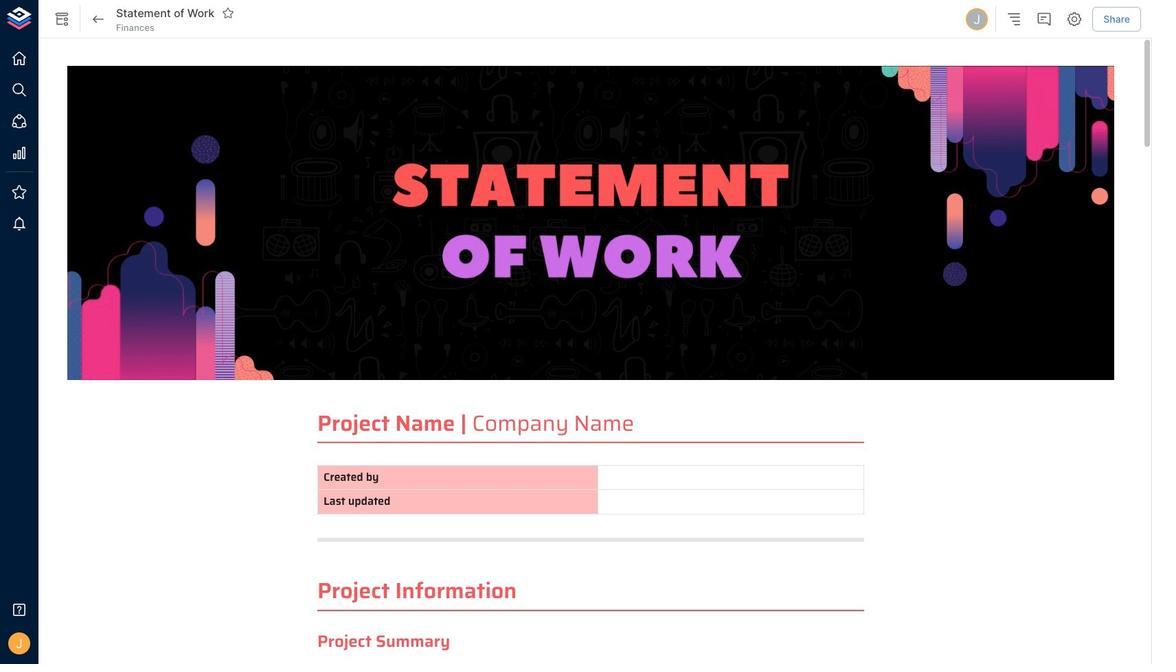 Task type: vqa. For each thing, say whether or not it's contained in the screenshot.
Comments image
yes



Task type: describe. For each thing, give the bounding box(es) containing it.
comments image
[[1036, 11, 1053, 27]]

favorite image
[[222, 7, 234, 19]]

go back image
[[90, 11, 106, 27]]



Task type: locate. For each thing, give the bounding box(es) containing it.
show wiki image
[[54, 11, 70, 27]]

table of contents image
[[1006, 11, 1022, 27]]

settings image
[[1066, 11, 1083, 27]]



